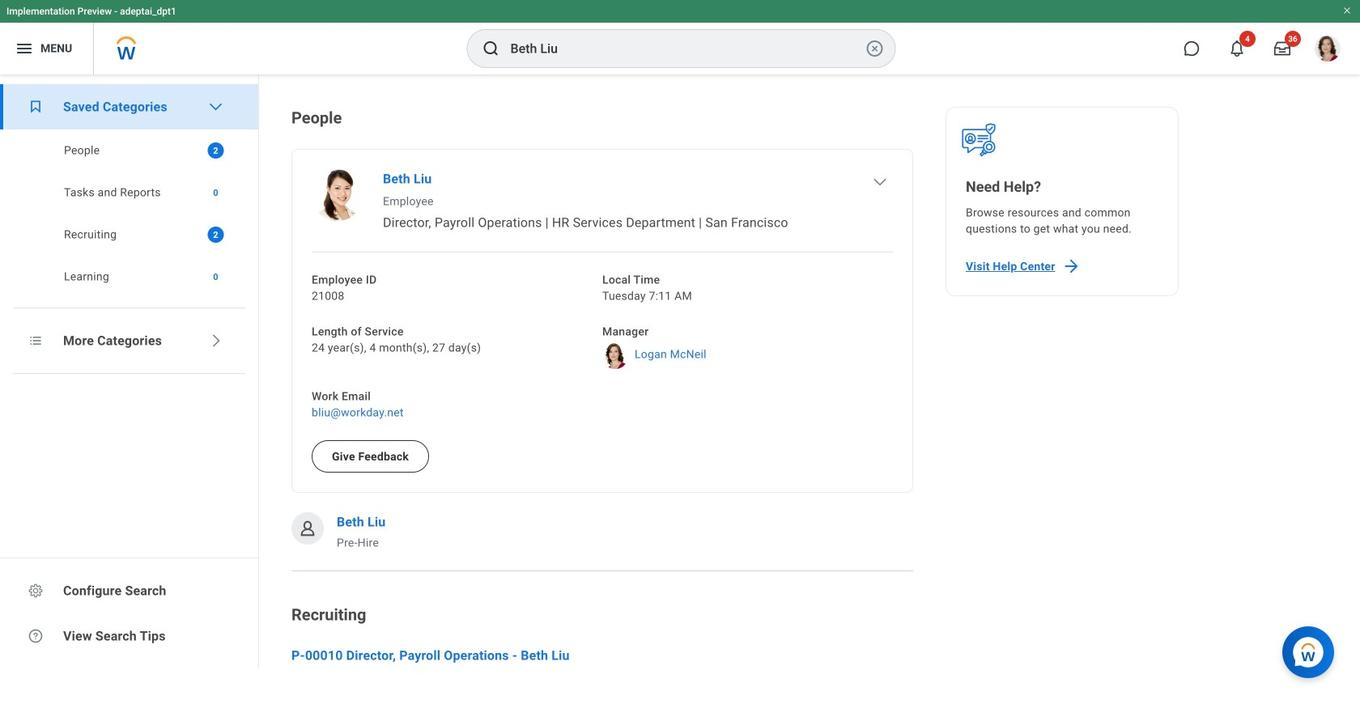 Task type: vqa. For each thing, say whether or not it's contained in the screenshot.
"Export to Excel" image
no



Task type: locate. For each thing, give the bounding box(es) containing it.
profile logan mcneil image
[[1315, 36, 1341, 65]]

0 vertical spatial 2 results element
[[208, 143, 224, 159]]

list
[[0, 84, 258, 298], [292, 107, 914, 705], [0, 130, 258, 298], [292, 149, 914, 552]]

Search Workday  search field
[[511, 31, 862, 66]]

gear image
[[28, 583, 44, 599]]

1 horizontal spatial chevron down image
[[872, 174, 889, 190]]

2 results element
[[208, 143, 224, 159], [208, 227, 224, 243]]

x circle image
[[865, 39, 885, 58]]

1 vertical spatial chevron down image
[[872, 174, 889, 190]]

main content
[[259, 75, 1361, 705]]

banner
[[0, 0, 1361, 75]]

0 horizontal spatial chevron down image
[[208, 99, 224, 115]]

1 vertical spatial 2 results element
[[208, 227, 224, 243]]

chevron down image
[[208, 99, 224, 115], [872, 174, 889, 190]]

chevron right image
[[208, 333, 224, 349]]

go to beth liu image
[[312, 169, 364, 221]]

close environment banner image
[[1343, 6, 1353, 15]]

0 vertical spatial chevron down image
[[208, 99, 224, 115]]

justify image
[[15, 39, 34, 58]]

inbox large image
[[1275, 40, 1291, 57]]



Task type: describe. For each thing, give the bounding box(es) containing it.
user image
[[298, 519, 318, 539]]

question outline image
[[28, 629, 44, 645]]

go to logan mcneil image
[[603, 343, 629, 369]]

media mylearning image
[[28, 99, 44, 115]]

1 2 results element from the top
[[208, 143, 224, 159]]

2 2 results element from the top
[[208, 227, 224, 243]]

search image
[[482, 39, 501, 58]]

notifications large image
[[1230, 40, 1246, 57]]

arrow right image
[[1062, 257, 1082, 276]]

prompts image
[[28, 333, 44, 349]]



